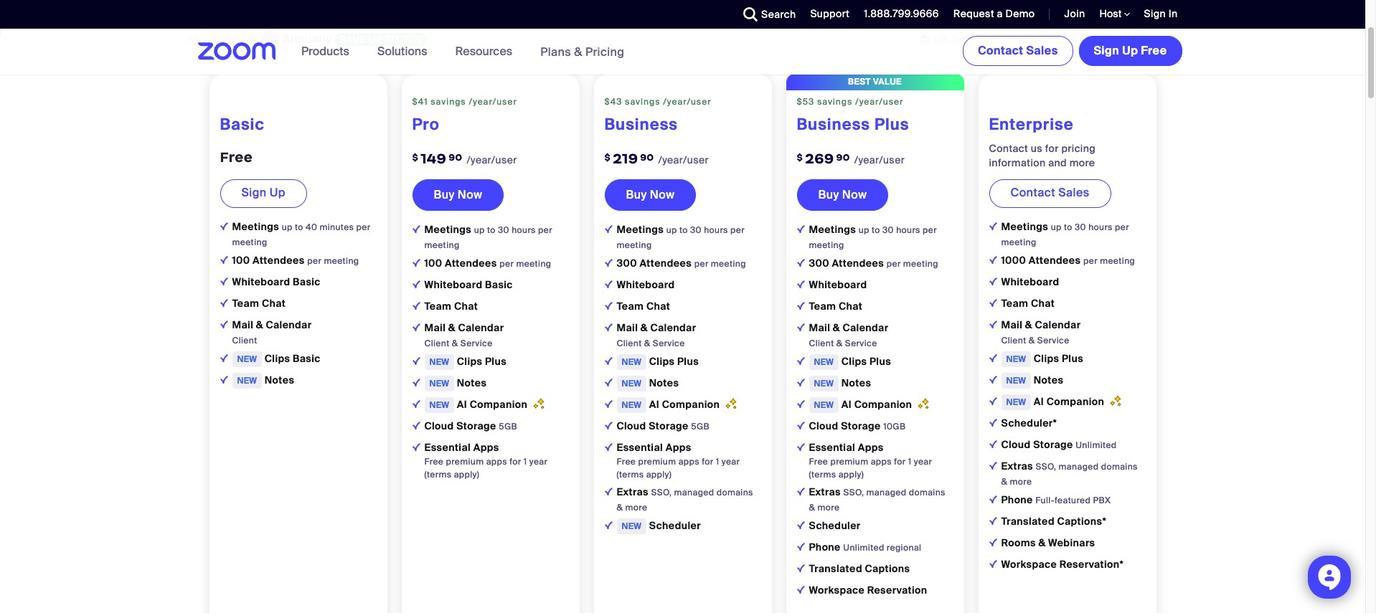 Task type: vqa. For each thing, say whether or not it's contained in the screenshot.


Task type: describe. For each thing, give the bounding box(es) containing it.
$53
[[797, 96, 815, 108]]

plus inside $53 savings /year/user business plus
[[875, 114, 910, 135]]

solutions button
[[377, 29, 434, 75]]

$43
[[605, 96, 622, 108]]

search
[[762, 8, 796, 21]]

149
[[421, 150, 447, 167]]

(terms for pro
[[425, 469, 452, 481]]

premium for business
[[638, 456, 676, 468]]

request
[[954, 7, 995, 20]]

3 essential apps free premium apps for 1 year (terms apply) from the left
[[809, 441, 932, 481]]

information
[[989, 156, 1046, 169]]

enterprise contact us for pricing information and more
[[989, 114, 1096, 169]]

phone for phone full-featured pbx
[[1002, 494, 1033, 507]]

& inside product information navigation
[[574, 44, 583, 59]]

products
[[302, 44, 349, 59]]

phone for phone unlimited regional
[[809, 541, 841, 554]]

apps for business
[[679, 456, 700, 468]]

workspace reservation*
[[1002, 558, 1124, 571]]

featured
[[1055, 495, 1091, 507]]

translated captions*
[[1002, 515, 1107, 528]]

1 horizontal spatial extras
[[809, 486, 844, 499]]

extras for buy now
[[617, 486, 651, 499]]

1 horizontal spatial managed
[[867, 487, 907, 499]]

$43 savings /year/user business
[[605, 96, 712, 135]]

enterprise
[[989, 114, 1074, 135]]

3 apps from the left
[[871, 456, 892, 468]]

translated for translated captions
[[809, 563, 863, 575]]

$269.90 per year per user element
[[797, 140, 953, 172]]

100 attendees per meeting for now
[[425, 257, 552, 270]]

product information navigation
[[291, 29, 635, 75]]

solutions
[[377, 44, 427, 59]]

monthly
[[188, 32, 234, 47]]

1000
[[1002, 254, 1026, 267]]

219
[[613, 150, 638, 167]]

300 for cloud storage 5gb
[[617, 257, 637, 270]]

request a demo
[[954, 7, 1035, 20]]

contact sales link inside meetings navigation
[[963, 36, 1073, 66]]

300 attendees per meeting for cloud storage 10gb
[[809, 257, 939, 270]]

up to 40 minutes per meeting
[[232, 222, 371, 248]]

zoom logo image
[[198, 42, 276, 60]]

1 horizontal spatial domains
[[909, 487, 946, 499]]

$41
[[412, 96, 428, 108]]

call from
[[1032, 33, 1078, 46]]

more up phone unlimited regional
[[818, 502, 840, 514]]

$ for business plus
[[797, 151, 803, 164]]

business for business
[[605, 114, 678, 135]]

apps for business
[[666, 441, 692, 454]]

full-
[[1036, 495, 1055, 507]]

phone full-featured pbx
[[1002, 494, 1111, 507]]

1 for business
[[716, 456, 720, 468]]

21%
[[402, 33, 423, 46]]

40
[[306, 222, 317, 233]]

plans
[[541, 44, 571, 59]]

pro
[[412, 114, 440, 135]]

$53 savings /year/user business plus
[[797, 96, 910, 135]]

new scheduler
[[622, 520, 701, 532]]

ai for the bottom the contact sales link
[[1034, 395, 1044, 408]]

300 attendees per meeting for cloud storage 5gb
[[617, 257, 746, 270]]

best
[[848, 76, 871, 87]]

sign for sign in
[[1144, 7, 1166, 20]]

up inside up to 40 minutes per meeting
[[282, 222, 293, 233]]

$ for business
[[605, 151, 611, 164]]

from
[[1054, 33, 1078, 46]]

captions*
[[1058, 515, 1107, 528]]

sso, managed domains & more for now
[[617, 487, 753, 514]]

sso, for now
[[651, 487, 672, 499]]

regional
[[887, 542, 922, 554]]

more up phone full-featured pbx at bottom right
[[1010, 476, 1032, 488]]

best value
[[848, 76, 902, 87]]

3 premium from the left
[[831, 456, 869, 468]]

sign for sign up
[[242, 185, 267, 200]]

up for sign up
[[270, 185, 286, 200]]

1.888.799.9666
[[864, 7, 939, 20]]

annually
[[283, 32, 332, 47]]

5gb for pro
[[499, 421, 518, 433]]

whiteboard basic for up
[[232, 275, 321, 288]]

and
[[1049, 156, 1067, 169]]

3 buy now link from the left
[[797, 179, 889, 211]]

more up new scheduler
[[626, 502, 648, 514]]

mail for buy now link for pro
[[425, 321, 446, 334]]

5gb for business
[[691, 421, 710, 433]]

/year/user inside $ 149 90 /year/user
[[467, 153, 517, 166]]

apps for pro
[[486, 456, 507, 468]]

1 horizontal spatial sso,
[[844, 487, 864, 499]]

new clips basic
[[237, 352, 321, 365]]

up for sign up free
[[1123, 43, 1138, 58]]

annually save up to 21%
[[283, 32, 423, 47]]

pricing
[[1062, 142, 1096, 155]]

scheduler*
[[1002, 417, 1057, 430]]

269
[[805, 150, 834, 167]]

rooms & webinars
[[1002, 537, 1096, 550]]

buy now link for business
[[605, 179, 696, 211]]

cloud storage 10gb
[[809, 420, 906, 433]]

domains for now
[[717, 487, 753, 499]]

3 essential from the left
[[809, 441, 856, 454]]

call
[[1032, 33, 1052, 46]]

contact inside meetings navigation
[[978, 43, 1024, 58]]

1 horizontal spatial sso, managed domains & more
[[809, 487, 946, 514]]

save
[[340, 33, 366, 46]]

banner containing contact sales
[[181, 29, 1185, 75]]

essential apps free premium apps for 1 year (terms apply) for business
[[617, 441, 740, 481]]

1000 attendees per meeting
[[1002, 254, 1136, 267]]

contact sales inside meetings navigation
[[978, 43, 1058, 58]]

meeting inside 1000 attendees per meeting
[[1100, 255, 1136, 267]]

search button
[[733, 0, 800, 29]]

cloud storage unlimited
[[1002, 438, 1117, 451]]

now for business
[[650, 187, 675, 202]]

mail for sign up link
[[232, 319, 254, 331]]

/year/user inside $53 savings /year/user business plus
[[856, 96, 904, 108]]

3 (terms from the left
[[809, 469, 836, 481]]

host
[[1100, 7, 1124, 20]]

rooms
[[1002, 537, 1036, 550]]

/year/user inside $41 savings /year/user pro
[[469, 96, 517, 108]]

sales inside meetings navigation
[[1027, 43, 1058, 58]]

sign up
[[242, 185, 286, 200]]

year for pro
[[530, 456, 548, 468]]

3 buy from the left
[[819, 187, 839, 202]]

2 vertical spatial contact
[[1011, 185, 1056, 200]]

extras for contact sales
[[1002, 460, 1036, 473]]

plans & pricing
[[541, 44, 625, 59]]

reservation
[[867, 584, 928, 597]]

resources button
[[455, 29, 519, 75]]

100 attendees per meeting for up
[[232, 254, 359, 267]]

more inside enterprise contact us for pricing information and more
[[1070, 156, 1096, 169]]

demo
[[1006, 7, 1035, 20]]

$ 269 90 /year/user
[[797, 150, 905, 167]]

savings for business plus
[[817, 96, 853, 108]]

translated for translated captions*
[[1002, 515, 1055, 528]]

buy for pro
[[434, 187, 455, 202]]

to inside up to 40 minutes per meeting
[[295, 222, 303, 233]]

resources
[[455, 44, 513, 59]]

sign up free button
[[1079, 36, 1182, 66]]

year for business
[[722, 456, 740, 468]]

workspace reservation
[[809, 584, 928, 597]]



Task type: locate. For each thing, give the bounding box(es) containing it.
sso, managed domains & more up featured
[[1002, 461, 1138, 488]]

$ inside $ 149 90 /year/user
[[412, 151, 419, 164]]

premium
[[446, 456, 484, 468], [638, 456, 676, 468], [831, 456, 869, 468]]

2 horizontal spatial 1
[[909, 456, 912, 468]]

(terms for business
[[617, 469, 644, 481]]

0 horizontal spatial apply)
[[454, 469, 480, 481]]

$41 savings /year/user pro
[[412, 96, 517, 135]]

2 $ from the left
[[605, 151, 611, 164]]

/year/user down $53 savings /year/user business plus
[[855, 153, 905, 166]]

2 90 from the left
[[640, 151, 654, 164]]

90 inside $ 219 90 /year/user
[[640, 151, 654, 164]]

/year/user down the "resources" 'dropdown button' on the left top of page
[[469, 96, 517, 108]]

1 horizontal spatial buy
[[626, 187, 647, 202]]

5gb
[[499, 421, 518, 433], [691, 421, 710, 433]]

pricing
[[586, 44, 625, 59]]

2 horizontal spatial extras
[[1002, 460, 1036, 473]]

workspace for translated
[[809, 584, 865, 597]]

1 horizontal spatial buy now
[[626, 187, 675, 202]]

sso,
[[1036, 461, 1057, 473], [651, 487, 672, 499], [844, 487, 864, 499]]

more down pricing at the right top
[[1070, 156, 1096, 169]]

new ai companion for the bottom the contact sales link
[[1007, 395, 1107, 408]]

1 essential from the left
[[425, 441, 471, 454]]

90
[[449, 151, 462, 164], [640, 151, 654, 164], [837, 151, 850, 164]]

0 vertical spatial translated
[[1002, 515, 1055, 528]]

whiteboard basic
[[232, 275, 321, 288], [425, 278, 513, 291]]

translated up rooms
[[1002, 515, 1055, 528]]

1 include image from the top
[[797, 225, 805, 233]]

managed down cloud storage unlimited
[[1059, 461, 1099, 473]]

to inside the 'annually save up to 21%'
[[385, 33, 399, 46]]

2 horizontal spatial year
[[914, 456, 932, 468]]

buy for business
[[626, 187, 647, 202]]

managed up new scheduler
[[674, 487, 714, 499]]

products button
[[302, 29, 356, 75]]

calendar inside mail & calendar client
[[266, 319, 312, 331]]

1 1 from the left
[[524, 456, 527, 468]]

1 horizontal spatial apps
[[679, 456, 700, 468]]

100 for sign up
[[232, 254, 250, 267]]

sales
[[1027, 43, 1058, 58], [1059, 185, 1090, 200]]

apps for pro
[[473, 441, 499, 454]]

2 horizontal spatial domains
[[1101, 461, 1138, 473]]

1 horizontal spatial phone
[[1002, 494, 1033, 507]]

1 horizontal spatial now
[[650, 187, 675, 202]]

1 5gb from the left
[[499, 421, 518, 433]]

100 for buy now
[[425, 257, 442, 270]]

unlimited inside cloud storage unlimited
[[1076, 440, 1117, 451]]

sso, managed domains & more up phone unlimited regional
[[809, 487, 946, 514]]

new inside new clips basic
[[237, 354, 257, 365]]

0 horizontal spatial sign
[[242, 185, 267, 200]]

0 horizontal spatial buy
[[434, 187, 455, 202]]

1 horizontal spatial up
[[1123, 43, 1138, 58]]

new ai companion for buy now link corresponding to business
[[622, 398, 723, 411]]

sso, for sales
[[1036, 461, 1057, 473]]

100
[[232, 254, 250, 267], [425, 257, 442, 270]]

a
[[997, 7, 1003, 20]]

buy now down $ 219 90 /year/user
[[626, 187, 675, 202]]

1 apps from the left
[[473, 441, 499, 454]]

clips for sign up link
[[265, 352, 290, 365]]

1 horizontal spatial premium
[[638, 456, 676, 468]]

1 horizontal spatial apply)
[[646, 469, 672, 481]]

2 horizontal spatial now
[[842, 187, 867, 202]]

sign up up to 40 minutes per meeting
[[242, 185, 267, 200]]

2 horizontal spatial premium
[[831, 456, 869, 468]]

1 horizontal spatial 100
[[425, 257, 442, 270]]

0 horizontal spatial 300
[[617, 257, 637, 270]]

2 apps from the left
[[679, 456, 700, 468]]

2 now from the left
[[650, 187, 675, 202]]

unlimited inside phone unlimited regional
[[844, 542, 885, 554]]

/year/user down best value
[[856, 96, 904, 108]]

0 vertical spatial workspace
[[1002, 558, 1057, 571]]

1 buy now from the left
[[434, 187, 482, 202]]

0 vertical spatial contact
[[978, 43, 1024, 58]]

2 300 attendees per meeting from the left
[[809, 257, 939, 270]]

1 (terms from the left
[[425, 469, 452, 481]]

savings inside $53 savings /year/user business plus
[[817, 96, 853, 108]]

workspace down 'translated captions'
[[809, 584, 865, 597]]

$ left 219
[[605, 151, 611, 164]]

0 horizontal spatial savings
[[431, 96, 466, 108]]

sign left in
[[1144, 7, 1166, 20]]

2 horizontal spatial savings
[[817, 96, 853, 108]]

1 premium from the left
[[446, 456, 484, 468]]

0 horizontal spatial 90
[[449, 151, 462, 164]]

sign up link
[[220, 179, 307, 208]]

us
[[1031, 142, 1043, 155]]

contact sales link down 'demo'
[[963, 36, 1073, 66]]

2 essential apps free premium apps for 1 year (terms apply) from the left
[[617, 441, 740, 481]]

up inside the 'annually save up to 21%'
[[369, 33, 383, 46]]

mail & calendar client & service
[[1002, 319, 1081, 347], [425, 321, 504, 349], [617, 321, 696, 349], [809, 321, 889, 349]]

2 buy from the left
[[626, 187, 647, 202]]

include image
[[797, 225, 805, 233], [797, 443, 805, 451]]

attendees
[[253, 254, 305, 267], [1029, 254, 1081, 267], [445, 257, 497, 270], [640, 257, 692, 270], [832, 257, 884, 270]]

essential for business
[[617, 441, 663, 454]]

2 horizontal spatial 90
[[837, 151, 850, 164]]

0 horizontal spatial now
[[458, 187, 482, 202]]

1 horizontal spatial 90
[[640, 151, 654, 164]]

1 horizontal spatial apps
[[666, 441, 692, 454]]

$ inside $ 269 90 /year/user
[[797, 151, 803, 164]]

2 horizontal spatial buy now
[[819, 187, 867, 202]]

1 now from the left
[[458, 187, 482, 202]]

mail inside mail & calendar client
[[232, 319, 254, 331]]

1 300 attendees per meeting from the left
[[617, 257, 746, 270]]

premium for pro
[[446, 456, 484, 468]]

3 90 from the left
[[837, 151, 850, 164]]

0 horizontal spatial 300 attendees per meeting
[[617, 257, 746, 270]]

1 vertical spatial translated
[[809, 563, 863, 575]]

sign
[[1144, 7, 1166, 20], [1094, 43, 1120, 58], [242, 185, 267, 200]]

0 vertical spatial include image
[[797, 225, 805, 233]]

up
[[1123, 43, 1138, 58], [270, 185, 286, 200]]

2 5gb from the left
[[691, 421, 710, 433]]

plans & pricing link
[[541, 44, 625, 59], [541, 44, 625, 59]]

1 horizontal spatial savings
[[625, 96, 661, 108]]

per
[[356, 222, 371, 233], [1115, 222, 1130, 233], [538, 225, 553, 236], [731, 225, 745, 236], [923, 225, 937, 236], [307, 255, 322, 267], [1084, 255, 1098, 267], [500, 258, 514, 270], [695, 258, 709, 270], [887, 258, 901, 270]]

2 horizontal spatial apps
[[858, 441, 884, 454]]

extras
[[1002, 460, 1036, 473], [617, 486, 651, 499], [809, 486, 844, 499]]

0 horizontal spatial sso, managed domains & more
[[617, 487, 753, 514]]

sales down 'demo'
[[1027, 43, 1058, 58]]

90 inside $ 269 90 /year/user
[[837, 151, 850, 164]]

$
[[412, 151, 419, 164], [605, 151, 611, 164], [797, 151, 803, 164]]

up up up to 40 minutes per meeting
[[270, 185, 286, 200]]

apps
[[486, 456, 507, 468], [679, 456, 700, 468], [871, 456, 892, 468]]

unlimited up the pbx
[[1076, 440, 1117, 451]]

0 horizontal spatial business
[[605, 114, 678, 135]]

3 now from the left
[[842, 187, 867, 202]]

cloud storage 5gb for business
[[617, 420, 710, 433]]

2 savings from the left
[[625, 96, 661, 108]]

1 horizontal spatial essential apps free premium apps for 1 year (terms apply)
[[617, 441, 740, 481]]

1 savings from the left
[[431, 96, 466, 108]]

1 vertical spatial contact sales
[[1011, 185, 1090, 200]]

0 vertical spatial up
[[1123, 43, 1138, 58]]

90 for business
[[640, 151, 654, 164]]

90 for pro
[[449, 151, 462, 164]]

sign in link
[[1134, 0, 1185, 29], [1144, 7, 1178, 20]]

new ai companion for buy now link for pro
[[430, 398, 530, 411]]

extras up new scheduler
[[617, 486, 651, 499]]

managed
[[1059, 461, 1099, 473], [674, 487, 714, 499], [867, 487, 907, 499]]

contact down the information
[[1011, 185, 1056, 200]]

support
[[811, 7, 850, 20]]

1 horizontal spatial 300 attendees per meeting
[[809, 257, 939, 270]]

now down $ 219 90 /year/user
[[650, 187, 675, 202]]

buy now
[[434, 187, 482, 202], [626, 187, 675, 202], [819, 187, 867, 202]]

0 horizontal spatial apps
[[473, 441, 499, 454]]

2 1 from the left
[[716, 456, 720, 468]]

ai for buy now link for pro
[[457, 398, 467, 411]]

buy now link down $ 149 90 /year/user on the top left
[[412, 179, 504, 211]]

new ai companion
[[1007, 395, 1107, 408], [430, 398, 530, 411], [622, 398, 723, 411], [814, 398, 915, 411]]

apply) for pro
[[454, 469, 480, 481]]

clips for the bottom the contact sales link
[[1034, 352, 1060, 365]]

2 300 from the left
[[809, 257, 830, 270]]

1 vertical spatial unlimited
[[844, 542, 885, 554]]

/year/user inside $ 269 90 /year/user
[[855, 153, 905, 166]]

0 vertical spatial sales
[[1027, 43, 1058, 58]]

0 vertical spatial unlimited
[[1076, 440, 1117, 451]]

translated captions
[[809, 563, 910, 575]]

1 vertical spatial sales
[[1059, 185, 1090, 200]]

storage
[[457, 420, 496, 433], [649, 420, 689, 433], [841, 420, 881, 433], [1034, 438, 1073, 451]]

managed for contact sales
[[1059, 461, 1099, 473]]

2 horizontal spatial managed
[[1059, 461, 1099, 473]]

unlimited
[[1076, 440, 1117, 451], [844, 542, 885, 554]]

sso, managed domains & more for sales
[[1002, 461, 1138, 488]]

team chat
[[232, 297, 286, 310], [1002, 297, 1055, 310], [425, 300, 478, 313], [617, 300, 671, 313], [809, 300, 863, 313]]

essential apps free premium apps for 1 year (terms apply) for pro
[[425, 441, 548, 481]]

3 1 from the left
[[909, 456, 912, 468]]

business inside $53 savings /year/user business plus
[[797, 114, 871, 135]]

managed for buy now
[[674, 487, 714, 499]]

buy now link for pro
[[412, 179, 504, 211]]

calendar
[[266, 319, 312, 331], [1035, 319, 1081, 331], [458, 321, 504, 334], [651, 321, 696, 334], [843, 321, 889, 334]]

1 apply) from the left
[[454, 469, 480, 481]]

0 vertical spatial phone
[[1002, 494, 1033, 507]]

0 horizontal spatial apps
[[486, 456, 507, 468]]

mail
[[232, 319, 254, 331], [1002, 319, 1023, 331], [425, 321, 446, 334], [617, 321, 638, 334], [809, 321, 831, 334]]

sales down and
[[1059, 185, 1090, 200]]

companion
[[1047, 395, 1105, 408], [470, 398, 528, 411], [662, 398, 720, 411], [855, 398, 912, 411]]

up inside sign up free button
[[1123, 43, 1138, 58]]

sign inside button
[[1094, 43, 1120, 58]]

pbx
[[1093, 495, 1111, 507]]

300 for cloud storage 10gb
[[809, 257, 830, 270]]

2 horizontal spatial sso,
[[1036, 461, 1057, 473]]

1
[[524, 456, 527, 468], [716, 456, 720, 468], [909, 456, 912, 468]]

buy now link down $ 219 90 /year/user
[[605, 179, 696, 211]]

$ 149 90 /year/user
[[412, 150, 517, 167]]

2 horizontal spatial sign
[[1144, 7, 1166, 20]]

0 horizontal spatial 1
[[524, 456, 527, 468]]

2 apps from the left
[[666, 441, 692, 454]]

/year/user down $41 savings /year/user pro
[[467, 153, 517, 166]]

3 $ from the left
[[797, 151, 803, 164]]

2 essential from the left
[[617, 441, 663, 454]]

free inside button
[[1141, 43, 1167, 58]]

contact sales
[[978, 43, 1058, 58], [1011, 185, 1090, 200]]

1 horizontal spatial 300
[[809, 257, 830, 270]]

0 horizontal spatial up
[[270, 185, 286, 200]]

savings for pro
[[431, 96, 466, 108]]

0 horizontal spatial year
[[530, 456, 548, 468]]

sso, up phone unlimited regional
[[844, 487, 864, 499]]

buy now for pro
[[434, 187, 482, 202]]

include image for free premium apps for 1 year (terms apply)
[[797, 443, 805, 451]]

1 horizontal spatial 5gb
[[691, 421, 710, 433]]

3 apply) from the left
[[839, 469, 864, 481]]

business inside the $43 savings /year/user business
[[605, 114, 678, 135]]

1 horizontal spatial sales
[[1059, 185, 1090, 200]]

0 horizontal spatial sales
[[1027, 43, 1058, 58]]

apply) for business
[[646, 469, 672, 481]]

0 horizontal spatial whiteboard basic
[[232, 275, 321, 288]]

plus
[[875, 114, 910, 135], [1062, 352, 1084, 365], [485, 355, 507, 368], [678, 355, 699, 368], [870, 355, 891, 368]]

mail for buy now link corresponding to business
[[617, 321, 638, 334]]

2 horizontal spatial apps
[[871, 456, 892, 468]]

phone unlimited regional
[[809, 541, 922, 554]]

translated down phone unlimited regional
[[809, 563, 863, 575]]

1 vertical spatial phone
[[809, 541, 841, 554]]

buy now for business
[[626, 187, 675, 202]]

$ inside $ 219 90 /year/user
[[605, 151, 611, 164]]

sso, up new scheduler
[[651, 487, 672, 499]]

extras up phone unlimited regional
[[809, 486, 844, 499]]

value
[[874, 76, 902, 87]]

savings right "$43"
[[625, 96, 661, 108]]

host button
[[1100, 7, 1130, 21]]

/year/user down the $43 savings /year/user business
[[659, 153, 709, 166]]

captions
[[865, 563, 910, 575]]

per inside up to 40 minutes per meeting
[[356, 222, 371, 233]]

ok image
[[220, 256, 228, 264], [989, 256, 997, 264], [412, 259, 420, 267], [605, 259, 613, 267], [797, 259, 805, 267], [605, 281, 613, 288], [797, 281, 805, 288], [989, 299, 997, 307], [412, 302, 420, 310], [412, 324, 420, 331], [605, 324, 613, 331], [220, 354, 228, 362], [412, 357, 420, 365], [797, 357, 805, 365], [412, 379, 420, 387], [605, 379, 613, 387], [797, 379, 805, 387], [989, 398, 997, 405], [412, 400, 420, 408], [605, 400, 613, 408], [989, 419, 997, 427], [605, 422, 613, 430], [797, 422, 805, 430], [989, 441, 997, 448], [797, 488, 805, 496], [605, 522, 613, 530], [797, 522, 805, 530], [797, 565, 805, 573], [797, 586, 805, 594]]

$ for pro
[[412, 151, 419, 164]]

$219.90 per year per user element
[[605, 140, 761, 172]]

0 vertical spatial contact sales
[[978, 43, 1058, 58]]

1 vertical spatial contact sales link
[[989, 179, 1111, 208]]

0 horizontal spatial scheduler
[[649, 520, 701, 532]]

now
[[458, 187, 482, 202], [650, 187, 675, 202], [842, 187, 867, 202]]

2 cloud storage 5gb from the left
[[617, 420, 710, 433]]

sso, down cloud storage unlimited
[[1036, 461, 1057, 473]]

0 horizontal spatial phone
[[809, 541, 841, 554]]

90 inside $ 149 90 /year/user
[[449, 151, 462, 164]]

ai for buy now link corresponding to business
[[649, 398, 660, 411]]

sso, managed domains & more up new scheduler
[[617, 487, 753, 514]]

phone left the full-
[[1002, 494, 1033, 507]]

0 horizontal spatial essential
[[425, 441, 471, 454]]

workspace down rooms
[[1002, 558, 1057, 571]]

domains for sales
[[1101, 461, 1138, 473]]

2 buy now link from the left
[[605, 179, 696, 211]]

90 right 219
[[640, 151, 654, 164]]

ai
[[1034, 395, 1044, 408], [457, 398, 467, 411], [649, 398, 660, 411], [842, 398, 852, 411]]

up down host dropdown button
[[1123, 43, 1138, 58]]

1 horizontal spatial unlimited
[[1076, 440, 1117, 451]]

2 include image from the top
[[797, 443, 805, 451]]

1 vertical spatial contact
[[989, 142, 1029, 155]]

1 vertical spatial workspace
[[809, 584, 865, 597]]

mail & calendar client
[[232, 319, 312, 347]]

buy down 149
[[434, 187, 455, 202]]

1 horizontal spatial buy now link
[[605, 179, 696, 211]]

meetings navigation
[[960, 29, 1185, 69]]

0 horizontal spatial sso,
[[651, 487, 672, 499]]

ok image
[[220, 278, 228, 286], [989, 278, 997, 286], [412, 281, 420, 288], [220, 299, 228, 307], [605, 302, 613, 310], [797, 302, 805, 310], [220, 321, 228, 329], [989, 321, 997, 329], [797, 324, 805, 331], [989, 354, 997, 362], [605, 357, 613, 365], [220, 376, 228, 384], [989, 376, 997, 384], [797, 400, 805, 408], [412, 422, 420, 430], [989, 462, 997, 470], [605, 488, 613, 496], [989, 496, 997, 504], [989, 517, 997, 525], [989, 539, 997, 547], [797, 543, 805, 551], [989, 560, 997, 568]]

now for pro
[[458, 187, 482, 202]]

cloud storage 5gb
[[425, 420, 518, 433], [617, 420, 710, 433]]

2 scheduler from the left
[[809, 520, 861, 532]]

join
[[1065, 7, 1086, 20]]

contact sales down and
[[1011, 185, 1090, 200]]

1 90 from the left
[[449, 151, 462, 164]]

essential for pro
[[425, 441, 471, 454]]

3 year from the left
[[914, 456, 932, 468]]

savings
[[431, 96, 466, 108], [625, 96, 661, 108], [817, 96, 853, 108]]

1 apps from the left
[[486, 456, 507, 468]]

savings for business
[[625, 96, 661, 108]]

/year/user up $219.90 per year per user element
[[663, 96, 712, 108]]

1 vertical spatial sign
[[1094, 43, 1120, 58]]

up to 30 hours per meeting
[[1002, 222, 1130, 248], [425, 225, 553, 251], [617, 225, 745, 251], [809, 225, 937, 251]]

/year/user inside the $43 savings /year/user business
[[663, 96, 712, 108]]

1 for pro
[[524, 456, 527, 468]]

sign up free
[[1094, 43, 1167, 58]]

client inside mail & calendar client
[[232, 335, 257, 347]]

3 apps from the left
[[858, 441, 884, 454]]

1 scheduler from the left
[[649, 520, 701, 532]]

notes
[[265, 374, 294, 387], [1034, 374, 1064, 387], [457, 377, 487, 390], [649, 377, 679, 390], [842, 377, 872, 390]]

1 horizontal spatial translated
[[1002, 515, 1055, 528]]

now down $ 269 90 /year/user at the top right
[[842, 187, 867, 202]]

2 year from the left
[[722, 456, 740, 468]]

contact sales down 'demo'
[[978, 43, 1058, 58]]

1 horizontal spatial workspace
[[1002, 558, 1057, 571]]

10gb
[[884, 421, 906, 433]]

scheduler
[[649, 520, 701, 532], [809, 520, 861, 532]]

1 year from the left
[[530, 456, 548, 468]]

$ 219 90 /year/user
[[605, 150, 709, 167]]

2 horizontal spatial buy now link
[[797, 179, 889, 211]]

include image for up to 30 hours per meeting
[[797, 225, 805, 233]]

$ left 149
[[412, 151, 419, 164]]

1 300 from the left
[[617, 257, 637, 270]]

1 horizontal spatial year
[[722, 456, 740, 468]]

1 buy now link from the left
[[412, 179, 504, 211]]

sign down host
[[1094, 43, 1120, 58]]

whiteboard basic for now
[[425, 278, 513, 291]]

1 buy from the left
[[434, 187, 455, 202]]

2 business from the left
[[797, 114, 871, 135]]

workspace for rooms
[[1002, 558, 1057, 571]]

2 horizontal spatial essential apps free premium apps for 1 year (terms apply)
[[809, 441, 932, 481]]

savings inside $41 savings /year/user pro
[[431, 96, 466, 108]]

90 right 269
[[837, 151, 850, 164]]

now down $ 149 90 /year/user on the top left
[[458, 187, 482, 202]]

meeting inside up to 40 minutes per meeting
[[232, 237, 267, 248]]

/year/user inside $ 219 90 /year/user
[[659, 153, 709, 166]]

buy down 269
[[819, 187, 839, 202]]

1 cloud storage 5gb from the left
[[425, 420, 518, 433]]

3 savings from the left
[[817, 96, 853, 108]]

banner
[[181, 29, 1185, 75]]

managed up regional
[[867, 487, 907, 499]]

reservation*
[[1060, 558, 1124, 571]]

buy now down $ 149 90 /year/user on the top left
[[434, 187, 482, 202]]

1 vertical spatial include image
[[797, 443, 805, 451]]

new notes
[[237, 374, 294, 387], [1007, 374, 1064, 387], [430, 377, 487, 390], [622, 377, 679, 390], [814, 377, 872, 390]]

1 essential apps free premium apps for 1 year (terms apply) from the left
[[425, 441, 548, 481]]

1 vertical spatial up
[[270, 185, 286, 200]]

buy now down $ 269 90 /year/user at the top right
[[819, 187, 867, 202]]

in
[[1169, 7, 1178, 20]]

1 horizontal spatial sign
[[1094, 43, 1120, 58]]

$149.90 per year per user element
[[412, 140, 569, 172]]

sign for sign up free
[[1094, 43, 1120, 58]]

contact sales link down and
[[989, 179, 1111, 208]]

$ left 269
[[797, 151, 803, 164]]

90 for business plus
[[837, 151, 850, 164]]

per inside 1000 attendees per meeting
[[1084, 255, 1098, 267]]

chat
[[262, 297, 286, 310], [1031, 297, 1055, 310], [454, 300, 478, 313], [647, 300, 671, 313], [839, 300, 863, 313]]

0 horizontal spatial domains
[[717, 487, 753, 499]]

100 attendees per meeting
[[232, 254, 359, 267], [425, 257, 552, 270]]

0 horizontal spatial premium
[[446, 456, 484, 468]]

0 horizontal spatial extras
[[617, 486, 651, 499]]

contact sales link
[[963, 36, 1073, 66], [989, 179, 1111, 208]]

0 horizontal spatial cloud storage 5gb
[[425, 420, 518, 433]]

contact
[[978, 43, 1024, 58], [989, 142, 1029, 155], [1011, 185, 1056, 200]]

business down "$43"
[[605, 114, 678, 135]]

outer image
[[920, 34, 932, 46]]

business down $53
[[797, 114, 871, 135]]

90 right 149
[[449, 151, 462, 164]]

unlimited up 'translated captions'
[[844, 542, 885, 554]]

buy now link down $ 269 90 /year/user at the top right
[[797, 179, 889, 211]]

0 horizontal spatial managed
[[674, 487, 714, 499]]

& inside mail & calendar client
[[256, 319, 263, 331]]

sign in
[[1144, 7, 1178, 20]]

up inside sign up link
[[270, 185, 286, 200]]

2 buy now from the left
[[626, 187, 675, 202]]

0 vertical spatial contact sales link
[[963, 36, 1073, 66]]

/year/user
[[469, 96, 517, 108], [663, 96, 712, 108], [856, 96, 904, 108], [467, 153, 517, 166], [659, 153, 709, 166], [855, 153, 905, 166]]

0 horizontal spatial 100 attendees per meeting
[[232, 254, 359, 267]]

extras up the full-
[[1002, 460, 1036, 473]]

phone up 'translated captions'
[[809, 541, 841, 554]]

1 $ from the left
[[412, 151, 419, 164]]

0 horizontal spatial buy now
[[434, 187, 482, 202]]

0 horizontal spatial workspace
[[809, 584, 865, 597]]

buy down 219
[[626, 187, 647, 202]]

webinars
[[1049, 537, 1096, 550]]

2 (terms from the left
[[617, 469, 644, 481]]

business for business plus
[[797, 114, 871, 135]]

1 business from the left
[[605, 114, 678, 135]]

2 vertical spatial sign
[[242, 185, 267, 200]]

2 apply) from the left
[[646, 469, 672, 481]]

contact down a
[[978, 43, 1024, 58]]

contact up the information
[[989, 142, 1029, 155]]

0 horizontal spatial essential apps free premium apps for 1 year (terms apply)
[[425, 441, 548, 481]]

contact inside enterprise contact us for pricing information and more
[[989, 142, 1029, 155]]

minutes
[[320, 222, 354, 233]]

for inside enterprise contact us for pricing information and more
[[1046, 142, 1059, 155]]

1 horizontal spatial $
[[605, 151, 611, 164]]

new inside new scheduler
[[622, 521, 642, 532]]

sso, managed domains & more
[[1002, 461, 1138, 488], [617, 487, 753, 514], [809, 487, 946, 514]]

2 premium from the left
[[638, 456, 676, 468]]

include image
[[220, 222, 228, 230], [989, 222, 997, 230], [412, 225, 420, 233], [605, 225, 613, 233], [412, 443, 420, 451], [605, 443, 613, 451]]

savings inside the $43 savings /year/user business
[[625, 96, 661, 108]]

savings right $41
[[431, 96, 466, 108]]

2 horizontal spatial sso, managed domains & more
[[1002, 461, 1138, 488]]

savings right $53
[[817, 96, 853, 108]]

cloud storage 5gb for pro
[[425, 420, 518, 433]]

hours
[[1089, 222, 1113, 233], [512, 225, 536, 236], [704, 225, 728, 236], [897, 225, 921, 236]]

clips for buy now link for pro
[[457, 355, 483, 368]]

1 horizontal spatial 1
[[716, 456, 720, 468]]

0 horizontal spatial (terms
[[425, 469, 452, 481]]

0 horizontal spatial $
[[412, 151, 419, 164]]

clips for buy now link corresponding to business
[[649, 355, 675, 368]]

3 buy now from the left
[[819, 187, 867, 202]]

0 horizontal spatial translated
[[809, 563, 863, 575]]



